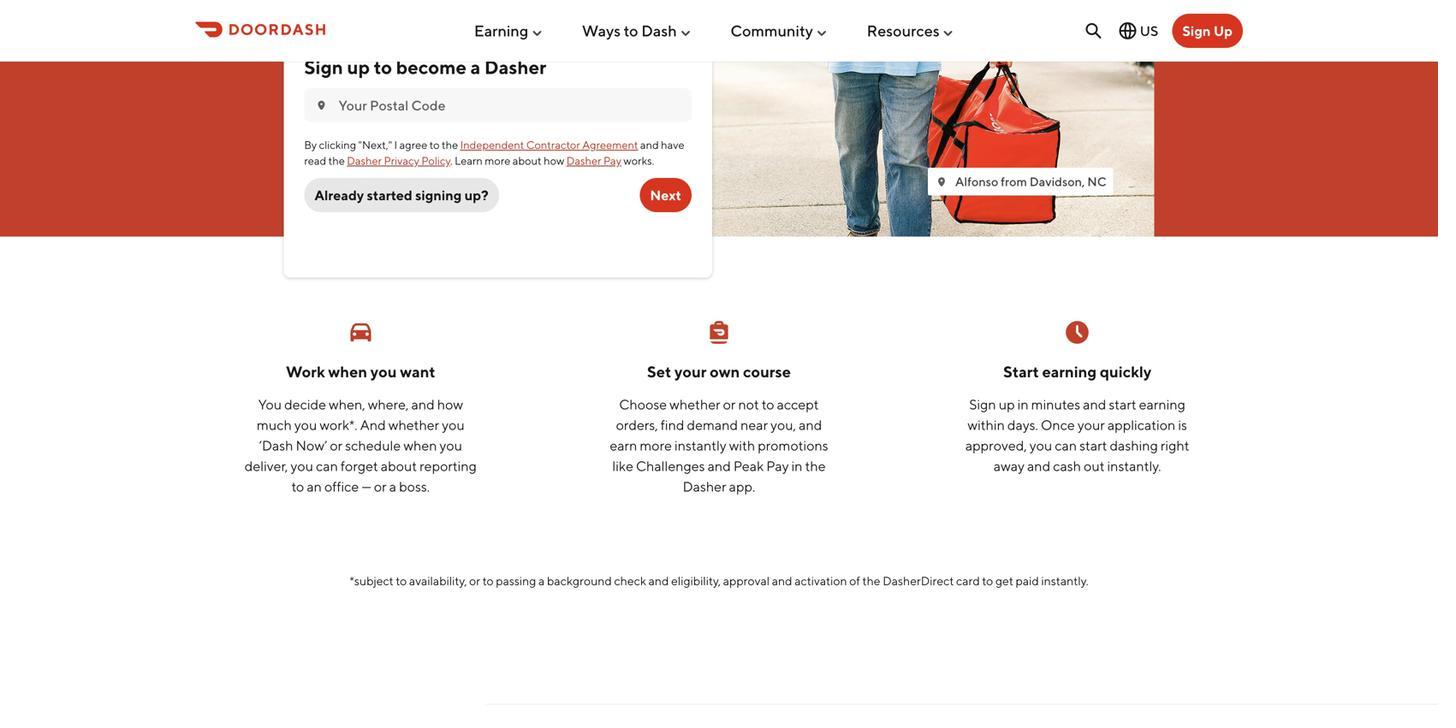 Task type: locate. For each thing, give the bounding box(es) containing it.
how
[[544, 154, 565, 167], [437, 397, 463, 413]]

0 horizontal spatial more
[[485, 154, 511, 167]]

or right the availability,
[[469, 574, 480, 588]]

sign up 'by'
[[304, 56, 343, 78]]

to inside you decide when, where, and how much you work*. and whether you 'dash now' or schedule when you deliver, you can forget about reporting to an office — or a boss.
[[292, 479, 304, 495]]

agreement
[[582, 138, 638, 152]]

the right of
[[863, 574, 881, 588]]

a left boss.
[[389, 479, 397, 495]]

1 horizontal spatial more
[[640, 438, 672, 454]]

1 horizontal spatial can
[[1055, 438, 1077, 454]]

to left the an
[[292, 479, 304, 495]]

agree
[[400, 138, 428, 152]]

in inside the sign up in minutes and start earning within days. once your application is approved, you can start dashing right away and cash out instantly.
[[1018, 397, 1029, 413]]

and right 'check'
[[649, 574, 669, 588]]

0 horizontal spatial pay
[[604, 154, 622, 167]]

location pin image left alfonso
[[935, 175, 949, 189]]

pay
[[604, 154, 622, 167], [767, 458, 789, 475]]

or right —
[[374, 479, 387, 495]]

us
[[1140, 23, 1159, 39]]

Your Postal Code text field
[[339, 96, 682, 115]]

quickly
[[1100, 363, 1152, 381]]

to inside choose whether or not to accept orders, find demand near you, and earn more instantly with promotions like challenges and peak pay in the dasher app.
[[762, 397, 775, 413]]

set
[[647, 363, 672, 381]]

your
[[675, 363, 707, 381], [1078, 417, 1105, 433]]

up left become
[[347, 56, 370, 78]]

already started signing up?
[[315, 187, 489, 203]]

sign left the up
[[1183, 23, 1211, 39]]

0 vertical spatial start
[[1109, 397, 1137, 413]]

to left become
[[374, 56, 392, 78]]

0 horizontal spatial location pin image
[[315, 99, 328, 112]]

to right not
[[762, 397, 775, 413]]

0 vertical spatial your
[[675, 363, 707, 381]]

the down clicking on the left of page
[[328, 154, 345, 167]]

a right passing
[[539, 574, 545, 588]]

about up boss.
[[381, 458, 417, 475]]

the inside and have read the
[[328, 154, 345, 167]]

alfonso
[[955, 174, 999, 189]]

0 horizontal spatial up
[[347, 56, 370, 78]]

right
[[1161, 438, 1190, 454]]

can up the an
[[316, 458, 338, 475]]

sign for sign up
[[1183, 23, 1211, 39]]

more up the challenges
[[640, 438, 672, 454]]

1 horizontal spatial instantly.
[[1108, 458, 1162, 475]]

1 horizontal spatial your
[[1078, 417, 1105, 433]]

now'
[[296, 438, 327, 454]]

location pin image
[[315, 99, 328, 112], [935, 175, 949, 189]]

1 horizontal spatial about
[[513, 154, 542, 167]]

1 vertical spatial pay
[[767, 458, 789, 475]]

instantly. right paid
[[1042, 574, 1089, 588]]

1 vertical spatial start
[[1080, 438, 1108, 454]]

earning
[[1043, 363, 1097, 381], [1139, 397, 1186, 413]]

1 horizontal spatial up
[[999, 397, 1015, 413]]

sign inside the sign up in minutes and start earning within days. once your application is approved, you can start dashing right away and cash out instantly.
[[970, 397, 996, 413]]

where,
[[368, 397, 409, 413]]

1 vertical spatial your
[[1078, 417, 1105, 433]]

orders,
[[616, 417, 658, 433]]

your inside the sign up in minutes and start earning within days. once your application is approved, you can start dashing right away and cash out instantly.
[[1078, 417, 1105, 433]]

start
[[1004, 363, 1039, 381]]

more down independent on the left of the page
[[485, 154, 511, 167]]

0 vertical spatial sign
[[1183, 23, 1211, 39]]

up
[[1214, 23, 1233, 39]]

about
[[513, 154, 542, 167], [381, 458, 417, 475]]

0 horizontal spatial about
[[381, 458, 417, 475]]

1 horizontal spatial when
[[404, 438, 437, 454]]

or inside choose whether or not to accept orders, find demand near you, and earn more instantly with promotions like challenges and peak pay in the dasher app.
[[723, 397, 736, 413]]

when
[[328, 363, 367, 381], [404, 438, 437, 454]]

become
[[396, 56, 467, 78]]

forget
[[341, 458, 378, 475]]

to left dash
[[624, 22, 638, 40]]

away
[[994, 458, 1025, 475]]

0 horizontal spatial whether
[[389, 417, 439, 433]]

and left cash
[[1028, 458, 1051, 475]]

in up days.
[[1018, 397, 1029, 413]]

choose whether or not to accept orders, find demand near you, and earn more instantly with promotions like challenges and peak pay in the dasher app.
[[610, 397, 829, 495]]

1 horizontal spatial earning
[[1139, 397, 1186, 413]]

your right once
[[1078, 417, 1105, 433]]

1 vertical spatial sign
[[304, 56, 343, 78]]

1 horizontal spatial pay
[[767, 458, 789, 475]]

0 vertical spatial up
[[347, 56, 370, 78]]

up
[[347, 56, 370, 78], [999, 397, 1015, 413]]

and
[[360, 417, 386, 433]]

0 vertical spatial a
[[471, 56, 481, 78]]

about down the independent contractor agreement "link"
[[513, 154, 542, 167]]

passing
[[496, 574, 536, 588]]

or down work*.
[[330, 438, 343, 454]]

1 vertical spatial a
[[389, 479, 397, 495]]

0 horizontal spatial in
[[792, 458, 803, 475]]

out
[[1084, 458, 1105, 475]]

'dash
[[259, 438, 293, 454]]

deliver,
[[245, 458, 288, 475]]

1 vertical spatial whether
[[389, 417, 439, 433]]

approved,
[[966, 438, 1027, 454]]

earning up minutes
[[1043, 363, 1097, 381]]

whether down where,
[[389, 417, 439, 433]]

about inside you decide when, where, and how much you work*. and whether you 'dash now' or schedule when you deliver, you can forget about reporting to an office — or a boss.
[[381, 458, 417, 475]]

nc
[[1088, 174, 1107, 189]]

0 vertical spatial location pin image
[[315, 99, 328, 112]]

0 vertical spatial in
[[1018, 397, 1029, 413]]

a
[[471, 56, 481, 78], [389, 479, 397, 495], [539, 574, 545, 588]]

1 vertical spatial can
[[316, 458, 338, 475]]

sign inside button
[[1183, 23, 1211, 39]]

up up days.
[[999, 397, 1015, 413]]

resources
[[867, 22, 940, 40]]

accept
[[777, 397, 819, 413]]

how up reporting
[[437, 397, 463, 413]]

sign up "within"
[[970, 397, 996, 413]]

not
[[739, 397, 759, 413]]

1 vertical spatial when
[[404, 438, 437, 454]]

to
[[624, 22, 638, 40], [374, 56, 392, 78], [430, 138, 440, 152], [762, 397, 775, 413], [292, 479, 304, 495], [396, 574, 407, 588], [483, 574, 494, 588], [983, 574, 994, 588]]

schedule
[[345, 438, 401, 454]]

can inside the sign up in minutes and start earning within days. once your application is approved, you can start dashing right away and cash out instantly.
[[1055, 438, 1077, 454]]

can up cash
[[1055, 438, 1077, 454]]

ways
[[582, 22, 621, 40]]

0 horizontal spatial how
[[437, 397, 463, 413]]

signing
[[415, 187, 462, 203]]

and have read the
[[304, 138, 685, 167]]

2 horizontal spatial sign
[[1183, 23, 1211, 39]]

up inside the sign up in minutes and start earning within days. once your application is approved, you can start dashing right away and cash out instantly.
[[999, 397, 1015, 413]]

0 vertical spatial whether
[[670, 397, 721, 413]]

can
[[1055, 438, 1077, 454], [316, 458, 338, 475]]

instantly. down dashing
[[1108, 458, 1162, 475]]

0 horizontal spatial your
[[675, 363, 707, 381]]

when up "when," on the left bottom of page
[[328, 363, 367, 381]]

you inside the sign up in minutes and start earning within days. once your application is approved, you can start dashing right away and cash out instantly.
[[1030, 438, 1053, 454]]

2 vertical spatial a
[[539, 574, 545, 588]]

set your own course
[[647, 363, 791, 381]]

sign for sign up in minutes and start earning within days. once your application is approved, you can start dashing right away and cash out instantly.
[[970, 397, 996, 413]]

course
[[743, 363, 791, 381]]

the up .
[[442, 138, 458, 152]]

resources link
[[867, 15, 955, 47]]

time fill image
[[1064, 319, 1092, 346]]

0 horizontal spatial start
[[1080, 438, 1108, 454]]

dasher privacy policy link
[[347, 154, 450, 167]]

can inside you decide when, where, and how much you work*. and whether you 'dash now' or schedule when you deliver, you can forget about reporting to an office — or a boss.
[[316, 458, 338, 475]]

you
[[371, 363, 397, 381], [294, 417, 317, 433], [442, 417, 465, 433], [440, 438, 462, 454], [1030, 438, 1053, 454], [291, 458, 313, 475]]

or left not
[[723, 397, 736, 413]]

*subject to availability, or to passing a background check and eligibility, approval and activation of the dasherdirect card to get paid instantly.
[[350, 574, 1089, 588]]

1 vertical spatial about
[[381, 458, 417, 475]]

dasher left app.
[[683, 479, 727, 495]]

instantly.
[[1108, 458, 1162, 475], [1042, 574, 1089, 588]]

1 vertical spatial instantly.
[[1042, 574, 1089, 588]]

dasher pay link
[[567, 154, 622, 167]]

1 horizontal spatial whether
[[670, 397, 721, 413]]

sign for sign up to become a dasher
[[304, 56, 343, 78]]

whether
[[670, 397, 721, 413], [389, 417, 439, 433]]

0 horizontal spatial when
[[328, 363, 367, 381]]

0 vertical spatial can
[[1055, 438, 1077, 454]]

1 vertical spatial earning
[[1139, 397, 1186, 413]]

1 horizontal spatial how
[[544, 154, 565, 167]]

sign up to become a dasher
[[304, 56, 547, 78]]

1 vertical spatial in
[[792, 458, 803, 475]]

minutes
[[1032, 397, 1081, 413]]

up for to
[[347, 56, 370, 78]]

1 horizontal spatial sign
[[970, 397, 996, 413]]

in down promotions
[[792, 458, 803, 475]]

dasher
[[485, 56, 547, 78], [347, 154, 382, 167], [567, 154, 602, 167], [683, 479, 727, 495]]

the down promotions
[[805, 458, 826, 475]]

reporting
[[420, 458, 477, 475]]

1 horizontal spatial in
[[1018, 397, 1029, 413]]

is
[[1179, 417, 1188, 433]]

earning up is
[[1139, 397, 1186, 413]]

when up reporting
[[404, 438, 437, 454]]

earning
[[474, 22, 529, 40]]

dasher down "next,"
[[347, 154, 382, 167]]

dash
[[642, 22, 677, 40]]

availability,
[[409, 574, 467, 588]]

start up application
[[1109, 397, 1137, 413]]

dashing
[[1110, 438, 1158, 454]]

start
[[1109, 397, 1137, 413], [1080, 438, 1108, 454]]

to right *subject
[[396, 574, 407, 588]]

1 vertical spatial up
[[999, 397, 1015, 413]]

community
[[731, 22, 813, 40]]

0 vertical spatial earning
[[1043, 363, 1097, 381]]

1 vertical spatial how
[[437, 397, 463, 413]]

up?
[[465, 187, 489, 203]]

0 vertical spatial about
[[513, 154, 542, 167]]

peak
[[734, 458, 764, 475]]

0 horizontal spatial instantly.
[[1042, 574, 1089, 588]]

whether up demand
[[670, 397, 721, 413]]

location pin image up 'by'
[[315, 99, 328, 112]]

pay down agreement
[[604, 154, 622, 167]]

and down the instantly
[[708, 458, 731, 475]]

2 horizontal spatial a
[[539, 574, 545, 588]]

1 horizontal spatial location pin image
[[935, 175, 949, 189]]

.
[[450, 154, 453, 167]]

2 vertical spatial sign
[[970, 397, 996, 413]]

start up out at the right bottom of page
[[1080, 438, 1108, 454]]

pay down promotions
[[767, 458, 789, 475]]

how inside you decide when, where, and how much you work*. and whether you 'dash now' or schedule when you deliver, you can forget about reporting to an office — or a boss.
[[437, 397, 463, 413]]

your right the "set"
[[675, 363, 707, 381]]

or
[[723, 397, 736, 413], [330, 438, 343, 454], [374, 479, 387, 495], [469, 574, 480, 588]]

and down want
[[411, 397, 435, 413]]

choose
[[619, 397, 667, 413]]

you,
[[771, 417, 796, 433]]

0 horizontal spatial a
[[389, 479, 397, 495]]

0 horizontal spatial sign
[[304, 56, 343, 78]]

started
[[367, 187, 413, 203]]

0 horizontal spatial can
[[316, 458, 338, 475]]

1 vertical spatial more
[[640, 438, 672, 454]]

0 vertical spatial instantly.
[[1108, 458, 1162, 475]]

and down accept
[[799, 417, 822, 433]]

and up works.
[[640, 138, 659, 152]]

1 vertical spatial location pin image
[[935, 175, 949, 189]]

and
[[640, 138, 659, 152], [411, 397, 435, 413], [1083, 397, 1107, 413], [799, 417, 822, 433], [708, 458, 731, 475], [1028, 458, 1051, 475], [649, 574, 669, 588], [772, 574, 793, 588]]

a right become
[[471, 56, 481, 78]]

how down contractor
[[544, 154, 565, 167]]



Task type: vqa. For each thing, say whether or not it's contained in the screenshot.
using at bottom
no



Task type: describe. For each thing, give the bounding box(es) containing it.
already
[[315, 187, 364, 203]]

next button
[[640, 178, 692, 212]]

demand
[[687, 417, 738, 433]]

1 horizontal spatial start
[[1109, 397, 1137, 413]]

eligibility,
[[671, 574, 721, 588]]

learn
[[455, 154, 483, 167]]

more inside choose whether or not to accept orders, find demand near you, and earn more instantly with promotions like challenges and peak pay in the dasher app.
[[640, 438, 672, 454]]

when inside you decide when, where, and how much you work*. and whether you 'dash now' or schedule when you deliver, you can forget about reporting to an office — or a boss.
[[404, 438, 437, 454]]

i
[[394, 138, 397, 152]]

office
[[325, 479, 359, 495]]

once
[[1041, 417, 1075, 433]]

alfonso from davidson, nc image
[[638, 0, 1155, 237]]

policy
[[422, 154, 450, 167]]

dasher down agreement
[[567, 154, 602, 167]]

cash
[[1053, 458, 1082, 475]]

community link
[[731, 15, 829, 47]]

with
[[729, 438, 755, 454]]

much
[[257, 417, 292, 433]]

and inside you decide when, where, and how much you work*. and whether you 'dash now' or schedule when you deliver, you can forget about reporting to an office — or a boss.
[[411, 397, 435, 413]]

boss.
[[399, 479, 430, 495]]

sign up in minutes and start earning within days. once your application is approved, you can start dashing right away and cash out instantly.
[[966, 397, 1190, 475]]

clicking
[[319, 138, 356, 152]]

to up policy
[[430, 138, 440, 152]]

own
[[710, 363, 740, 381]]

1 horizontal spatial a
[[471, 56, 481, 78]]

0 horizontal spatial earning
[[1043, 363, 1097, 381]]

0 vertical spatial more
[[485, 154, 511, 167]]

days.
[[1008, 417, 1039, 433]]

and right "approval" at the bottom of page
[[772, 574, 793, 588]]

independent contractor agreement link
[[460, 138, 638, 152]]

0 vertical spatial how
[[544, 154, 565, 167]]

check
[[614, 574, 647, 588]]

instantly
[[675, 438, 727, 454]]

order hotbag fill image
[[706, 319, 733, 346]]

to left passing
[[483, 574, 494, 588]]

to left get at right
[[983, 574, 994, 588]]

vehicle car image
[[347, 319, 374, 346]]

challenges
[[636, 458, 705, 475]]

paid
[[1016, 574, 1039, 588]]

sign up
[[1183, 23, 1233, 39]]

alfonso from davidson, nc
[[955, 174, 1107, 189]]

independent
[[460, 138, 524, 152]]

have
[[661, 138, 685, 152]]

want
[[400, 363, 436, 381]]

dasher privacy policy . learn more about how dasher pay works.
[[347, 154, 654, 167]]

0 vertical spatial when
[[328, 363, 367, 381]]

a inside you decide when, where, and how much you work*. and whether you 'dash now' or schedule when you deliver, you can forget about reporting to an office — or a boss.
[[389, 479, 397, 495]]

whether inside you decide when, where, and how much you work*. and whether you 'dash now' or schedule when you deliver, you can forget about reporting to an office — or a boss.
[[389, 417, 439, 433]]

the inside choose whether or not to accept orders, find demand near you, and earn more instantly with promotions like challenges and peak pay in the dasher app.
[[805, 458, 826, 475]]

earn
[[610, 438, 637, 454]]

contractor
[[526, 138, 580, 152]]

activation
[[795, 574, 847, 588]]

globe line image
[[1118, 21, 1139, 41]]

application
[[1108, 417, 1176, 433]]

promotions
[[758, 438, 829, 454]]

work*.
[[320, 417, 358, 433]]

instantly. inside the sign up in minutes and start earning within days. once your application is approved, you can start dashing right away and cash out instantly.
[[1108, 458, 1162, 475]]

read
[[304, 154, 326, 167]]

work when you want
[[286, 363, 436, 381]]

approval
[[723, 574, 770, 588]]

start earning quickly
[[1004, 363, 1152, 381]]

*subject
[[350, 574, 394, 588]]

app.
[[729, 479, 756, 495]]

work
[[286, 363, 325, 381]]

0 vertical spatial pay
[[604, 154, 622, 167]]

up for in
[[999, 397, 1015, 413]]

next
[[650, 187, 682, 203]]

earning inside the sign up in minutes and start earning within days. once your application is approved, you can start dashing right away and cash out instantly.
[[1139, 397, 1186, 413]]

ways to dash
[[582, 22, 677, 40]]

and down start earning quickly
[[1083, 397, 1107, 413]]

in inside choose whether or not to accept orders, find demand near you, and earn more instantly with promotions like challenges and peak pay in the dasher app.
[[792, 458, 803, 475]]

whether inside choose whether or not to accept orders, find demand near you, and earn more instantly with promotions like challenges and peak pay in the dasher app.
[[670, 397, 721, 413]]

card
[[957, 574, 980, 588]]

when,
[[329, 397, 365, 413]]

you
[[258, 397, 282, 413]]

pay inside choose whether or not to accept orders, find demand near you, and earn more instantly with promotions like challenges and peak pay in the dasher app.
[[767, 458, 789, 475]]

near
[[741, 417, 768, 433]]

and inside and have read the
[[640, 138, 659, 152]]

dasherdirect
[[883, 574, 954, 588]]

by
[[304, 138, 317, 152]]

sign up button
[[1173, 14, 1243, 48]]

dasher down earning link
[[485, 56, 547, 78]]

privacy
[[384, 154, 420, 167]]

dasher inside choose whether or not to accept orders, find demand near you, and earn more instantly with promotions like challenges and peak pay in the dasher app.
[[683, 479, 727, 495]]

like
[[613, 458, 634, 475]]

find
[[661, 417, 685, 433]]

already started signing up? button
[[304, 178, 499, 212]]

decide
[[284, 397, 326, 413]]

earning link
[[474, 15, 544, 47]]

of
[[850, 574, 860, 588]]

get
[[996, 574, 1014, 588]]

within
[[968, 417, 1005, 433]]

davidson,
[[1030, 174, 1085, 189]]

you decide when, where, and how much you work*. and whether you 'dash now' or schedule when you deliver, you can forget about reporting to an office — or a boss.
[[245, 397, 477, 495]]



